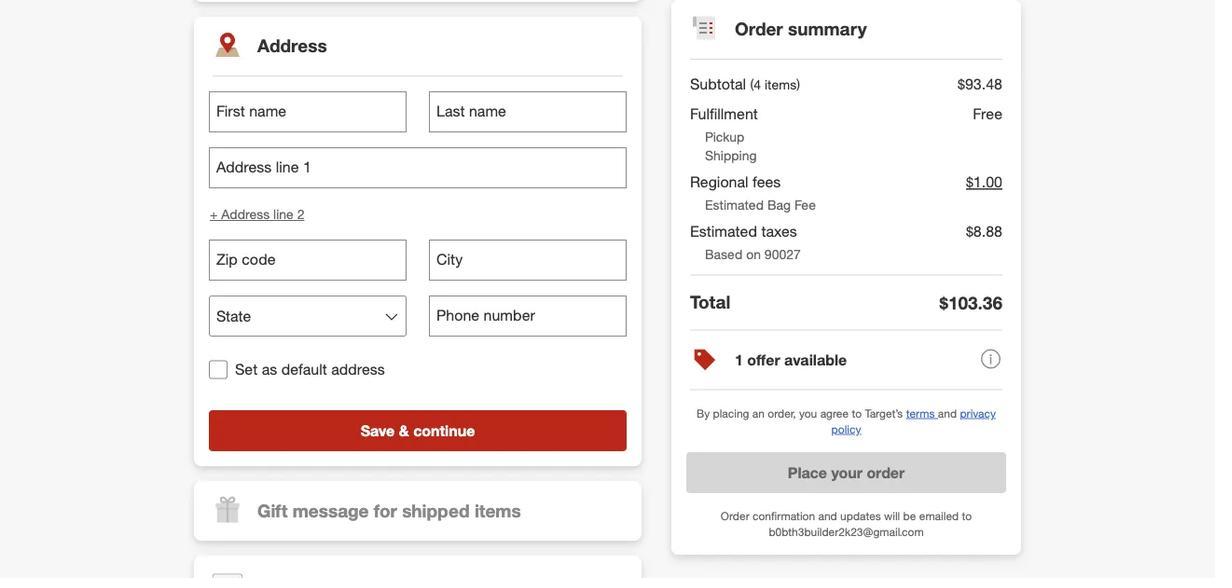 Task type: vqa. For each thing, say whether or not it's contained in the screenshot.
shipped at left
yes



Task type: describe. For each thing, give the bounding box(es) containing it.
set as default address
[[235, 361, 385, 379]]

privacy policy link
[[832, 406, 997, 436]]

on
[[747, 246, 761, 262]]

b0bth3builder2k23@gmail.com
[[769, 525, 924, 539]]

0 vertical spatial address
[[258, 35, 327, 57]]

+
[[210, 206, 218, 223]]

order for order summary
[[735, 18, 784, 40]]

place
[[788, 464, 828, 482]]

updates
[[841, 509, 882, 523]]

+ address line 2
[[210, 206, 305, 223]]

90027
[[765, 246, 801, 262]]

1 offer available
[[735, 351, 847, 369]]

items
[[475, 500, 521, 522]]

subtotal
[[691, 75, 747, 93]]

save & continue
[[361, 422, 475, 440]]

terms
[[907, 406, 935, 420]]

fee
[[795, 197, 816, 213]]

address
[[331, 361, 385, 379]]

Set as default address checkbox
[[209, 361, 228, 379]]

place your order button
[[687, 452, 1007, 493]]

estimated taxes
[[691, 222, 798, 240]]

fulfillment
[[691, 105, 759, 123]]

for
[[374, 500, 397, 522]]

gift
[[258, 500, 288, 522]]

1 offer available button
[[691, 331, 1003, 391]]

line
[[274, 206, 294, 223]]

by placing an order, you agree to target's terms and
[[697, 406, 961, 420]]

shipped
[[402, 500, 470, 522]]

order
[[867, 464, 905, 482]]

subtotal (4 items)
[[691, 75, 801, 93]]

estimated bag fee
[[705, 197, 816, 213]]

summary
[[789, 18, 868, 40]]

policy
[[832, 422, 862, 436]]

you
[[800, 406, 818, 420]]

order for order confirmation and updates will be emailed to b0bth3builder2k23@gmail.com
[[721, 509, 750, 523]]

available
[[785, 351, 847, 369]]

be
[[904, 509, 917, 523]]

default
[[282, 361, 327, 379]]

privacy policy
[[832, 406, 997, 436]]

by
[[697, 406, 710, 420]]

order summary
[[735, 18, 868, 40]]

$103.36
[[940, 292, 1003, 313]]

agree
[[821, 406, 849, 420]]

bag
[[768, 197, 791, 213]]

regional
[[691, 173, 749, 191]]

save
[[361, 422, 395, 440]]



Task type: locate. For each thing, give the bounding box(es) containing it.
terms link
[[907, 406, 939, 420]]

place your order
[[788, 464, 905, 482]]

0 vertical spatial order
[[735, 18, 784, 40]]

taxes
[[762, 222, 798, 240]]

target's
[[865, 406, 904, 420]]

and
[[939, 406, 957, 420], [819, 509, 838, 523]]

to
[[852, 406, 862, 420], [963, 509, 972, 523]]

to inside order confirmation and updates will be emailed to b0bth3builder2k23@gmail.com
[[963, 509, 972, 523]]

items)
[[765, 76, 801, 92]]

$1.00 button
[[967, 169, 1003, 196]]

None text field
[[209, 91, 407, 132]]

fees
[[753, 173, 781, 191]]

as
[[262, 361, 277, 379]]

order,
[[768, 406, 797, 420]]

to up policy
[[852, 406, 862, 420]]

estimated up based
[[691, 222, 758, 240]]

placing
[[713, 406, 750, 420]]

0 horizontal spatial and
[[819, 509, 838, 523]]

+ address line 2 link
[[209, 204, 306, 225]]

your
[[832, 464, 863, 482]]

gift message for shipped items
[[258, 500, 521, 522]]

total
[[691, 292, 731, 313]]

order inside order confirmation and updates will be emailed to b0bth3builder2k23@gmail.com
[[721, 509, 750, 523]]

set
[[235, 361, 258, 379]]

continue
[[414, 422, 475, 440]]

1 horizontal spatial to
[[963, 509, 972, 523]]

1 vertical spatial address
[[221, 206, 270, 223]]

estimated for estimated taxes
[[691, 222, 758, 240]]

$1.00
[[967, 173, 1003, 191]]

order left confirmation
[[721, 509, 750, 523]]

1 vertical spatial estimated
[[691, 222, 758, 240]]

1
[[735, 351, 744, 369]]

to right emailed
[[963, 509, 972, 523]]

message
[[293, 500, 369, 522]]

and up b0bth3builder2k23@gmail.com
[[819, 509, 838, 523]]

1 horizontal spatial and
[[939, 406, 957, 420]]

shipping
[[705, 147, 757, 164]]

0 horizontal spatial to
[[852, 406, 862, 420]]

based
[[705, 246, 743, 262]]

order confirmation and updates will be emailed to b0bth3builder2k23@gmail.com
[[721, 509, 972, 539]]

$93.48
[[958, 75, 1003, 93]]

None telephone field
[[429, 296, 627, 337]]

order
[[735, 18, 784, 40], [721, 509, 750, 523]]

will
[[885, 509, 901, 523]]

free
[[974, 105, 1003, 123]]

based on 90027
[[705, 246, 801, 262]]

and inside order confirmation and updates will be emailed to b0bth3builder2k23@gmail.com
[[819, 509, 838, 523]]

0 vertical spatial to
[[852, 406, 862, 420]]

save & continue button
[[209, 410, 627, 451]]

pickup
[[705, 129, 745, 145]]

estimated
[[705, 197, 764, 213], [691, 222, 758, 240]]

and right terms
[[939, 406, 957, 420]]

offer
[[748, 351, 781, 369]]

$8.88
[[967, 222, 1003, 240]]

1 vertical spatial and
[[819, 509, 838, 523]]

regional fees
[[691, 173, 781, 191]]

&
[[399, 422, 409, 440]]

0 vertical spatial estimated
[[705, 197, 764, 213]]

2
[[297, 206, 305, 223]]

1 vertical spatial to
[[963, 509, 972, 523]]

emailed
[[920, 509, 959, 523]]

None telephone field
[[209, 240, 407, 281]]

address
[[258, 35, 327, 57], [221, 206, 270, 223]]

0 vertical spatial and
[[939, 406, 957, 420]]

pickup shipping
[[705, 129, 757, 164]]

confirmation
[[753, 509, 816, 523]]

estimated down "regional fees"
[[705, 197, 764, 213]]

privacy
[[961, 406, 997, 420]]

order up (4
[[735, 18, 784, 40]]

an
[[753, 406, 765, 420]]

1 vertical spatial order
[[721, 509, 750, 523]]

estimated for estimated bag fee
[[705, 197, 764, 213]]

(4
[[751, 76, 762, 92]]

None text field
[[429, 91, 627, 132], [209, 147, 627, 188], [429, 240, 627, 281], [429, 91, 627, 132], [209, 147, 627, 188], [429, 240, 627, 281]]



